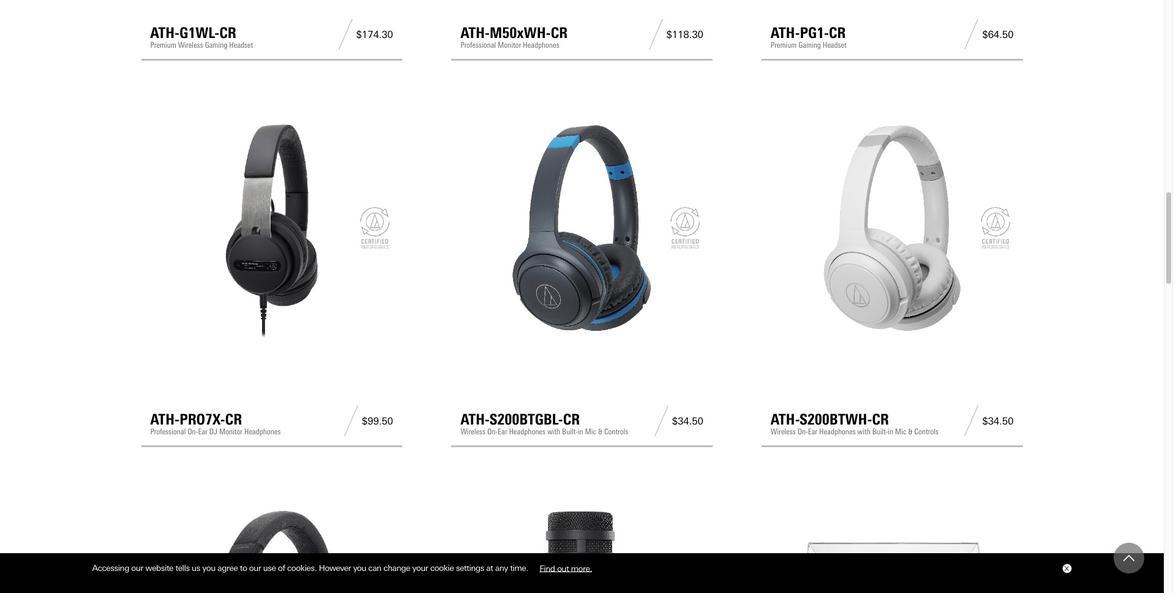 Task type: describe. For each thing, give the bounding box(es) containing it.
$34.50 for ath-s200btwh-cr
[[983, 415, 1014, 427]]

change
[[384, 563, 410, 573]]

pro7x-
[[180, 411, 225, 429]]

cr for pro7x-
[[225, 411, 242, 429]]

headphones inside "ath-s200btwh-cr wireless on-ear headphones with built-in mic & controls"
[[820, 427, 856, 436]]

bp40 cr image
[[461, 493, 704, 593]]

ath-s200btwh-cr wireless on-ear headphones with built-in mic & controls
[[771, 411, 939, 436]]

2 you from the left
[[353, 563, 366, 573]]

at
[[487, 563, 493, 573]]

however
[[319, 563, 351, 573]]

mic for ath-s200btwh-cr
[[896, 427, 907, 436]]

in for ath-s200btgbl-cr
[[578, 427, 584, 436]]

cr for m50xwh-
[[551, 24, 568, 42]]

cookie
[[431, 563, 454, 573]]

arrow up image
[[1124, 553, 1135, 564]]

out
[[557, 563, 569, 573]]

ath- for s200btgbl-
[[461, 411, 490, 429]]

time.
[[510, 563, 529, 573]]

divider line image for ath-s200btgbl-cr
[[651, 406, 673, 436]]

accessing our website tells us you agree to our use of cookies. however you can change your cookie settings at any time.
[[92, 563, 531, 573]]

find out more. link
[[531, 559, 602, 578]]

divider line image for ath-m50xwh-cr
[[645, 19, 667, 50]]

find
[[540, 563, 555, 573]]

1 our from the left
[[131, 563, 143, 573]]

headset inside ath-g1wl-cr premium wireless gaming headset
[[229, 41, 253, 50]]

ath s200btwh cr image
[[771, 107, 1014, 350]]

controls for ath-s200btwh-cr
[[915, 427, 939, 436]]

headphones inside ath-m50xwh-cr professional monitor headphones
[[523, 41, 560, 50]]

your
[[413, 563, 428, 573]]

dj
[[209, 427, 218, 436]]

at lp60xbt usb bk cr image
[[771, 493, 1014, 593]]

ear for s200btwh-
[[809, 427, 818, 436]]

premium for ath-pg1-cr
[[771, 41, 797, 50]]

with for s200btwh-
[[858, 427, 871, 436]]

website
[[145, 563, 173, 573]]

2 our from the left
[[249, 563, 261, 573]]

ath- for g1wl-
[[150, 24, 180, 42]]

ath-pro7x-cr professional on-ear dj monitor headphones
[[150, 411, 281, 436]]

m50xwh-
[[490, 24, 551, 42]]

$99.50
[[362, 415, 393, 427]]

premium for ath-g1wl-cr
[[150, 41, 176, 50]]

on- for s200btgbl-
[[488, 427, 498, 436]]

g1wl-
[[180, 24, 220, 42]]

ath-pg1-cr premium gaming headset
[[771, 24, 847, 50]]

any
[[495, 563, 508, 573]]

in for ath-s200btwh-cr
[[889, 427, 894, 436]]

mic for ath-s200btgbl-cr
[[585, 427, 597, 436]]

ath-g1wl-cr premium wireless gaming headset
[[150, 24, 253, 50]]

ath- for pro7x-
[[150, 411, 180, 429]]

ear for s200btgbl-
[[498, 427, 508, 436]]

use
[[263, 563, 276, 573]]

$64.50
[[983, 29, 1014, 40]]

s200btgbl-
[[490, 411, 563, 429]]

with for s200btgbl-
[[548, 427, 561, 436]]

wireless for ath-s200btgbl-cr
[[461, 427, 486, 436]]

agree
[[218, 563, 238, 573]]

accessing
[[92, 563, 129, 573]]

more.
[[571, 563, 592, 573]]



Task type: locate. For each thing, give the bounding box(es) containing it.
you
[[202, 563, 216, 573], [353, 563, 366, 573]]

2 on- from the left
[[488, 427, 498, 436]]

0 horizontal spatial mic
[[585, 427, 597, 436]]

in inside "ath-s200btwh-cr wireless on-ear headphones with built-in mic & controls"
[[889, 427, 894, 436]]

2 horizontal spatial wireless
[[771, 427, 796, 436]]

ath- inside ath-pg1-cr premium gaming headset
[[771, 24, 800, 42]]

1 vertical spatial monitor
[[219, 427, 243, 436]]

divider line image for ath-pg1-cr
[[962, 19, 983, 50]]

2 built- from the left
[[873, 427, 889, 436]]

our left website
[[131, 563, 143, 573]]

gaming inside ath-g1wl-cr premium wireless gaming headset
[[205, 41, 228, 50]]

controls inside ath-s200btgbl-cr wireless on-ear headphones with built-in mic & controls
[[605, 427, 629, 436]]

0 horizontal spatial &
[[598, 427, 603, 436]]

cr
[[220, 24, 236, 42], [551, 24, 568, 42], [830, 24, 846, 42], [225, 411, 242, 429], [563, 411, 580, 429], [873, 411, 890, 429]]

premium inside ath-g1wl-cr premium wireless gaming headset
[[150, 41, 176, 50]]

built-
[[562, 427, 578, 436], [873, 427, 889, 436]]

0 horizontal spatial $34.50
[[673, 415, 704, 427]]

1 with from the left
[[548, 427, 561, 436]]

us
[[192, 563, 200, 573]]

1 horizontal spatial with
[[858, 427, 871, 436]]

0 vertical spatial professional
[[461, 41, 496, 50]]

1 horizontal spatial professional
[[461, 41, 496, 50]]

monitor inside ath-m50xwh-cr professional monitor headphones
[[498, 41, 521, 50]]

2 $34.50 from the left
[[983, 415, 1014, 427]]

0 vertical spatial monitor
[[498, 41, 521, 50]]

built- for s200btgbl-
[[562, 427, 578, 436]]

cr inside "ath-s200btwh-cr wireless on-ear headphones with built-in mic & controls"
[[873, 411, 890, 429]]

professional for m50xwh-
[[461, 41, 496, 50]]

1 horizontal spatial monitor
[[498, 41, 521, 50]]

cr for s200btgbl-
[[563, 411, 580, 429]]

0 horizontal spatial premium
[[150, 41, 176, 50]]

0 horizontal spatial gaming
[[205, 41, 228, 50]]

2 mic from the left
[[896, 427, 907, 436]]

pg1-
[[800, 24, 830, 42]]

0 horizontal spatial ear
[[198, 427, 208, 436]]

wireless inside ath-g1wl-cr premium wireless gaming headset
[[178, 41, 203, 50]]

on- inside ath-pro7x-cr professional on-ear dj monitor headphones
[[188, 427, 198, 436]]

to
[[240, 563, 247, 573]]

1 horizontal spatial $34.50
[[983, 415, 1014, 427]]

1 horizontal spatial gaming
[[799, 41, 821, 50]]

ath-m50xwh-cr professional monitor headphones
[[461, 24, 568, 50]]

cr inside ath-m50xwh-cr professional monitor headphones
[[551, 24, 568, 42]]

1 gaming from the left
[[205, 41, 228, 50]]

ear inside "ath-s200btwh-cr wireless on-ear headphones with built-in mic & controls"
[[809, 427, 818, 436]]

ear
[[198, 427, 208, 436], [498, 427, 508, 436], [809, 427, 818, 436]]

ath-
[[150, 24, 180, 42], [461, 24, 490, 42], [771, 24, 800, 42], [150, 411, 180, 429], [461, 411, 490, 429], [771, 411, 800, 429]]

ear inside ath-pro7x-cr professional on-ear dj monitor headphones
[[198, 427, 208, 436]]

s200btwh-
[[800, 411, 873, 429]]

premium inside ath-pg1-cr premium gaming headset
[[771, 41, 797, 50]]

3 on- from the left
[[798, 427, 809, 436]]

1 horizontal spatial on-
[[488, 427, 498, 436]]

& inside ath-s200btgbl-cr wireless on-ear headphones with built-in mic & controls
[[598, 427, 603, 436]]

cr for g1wl-
[[220, 24, 236, 42]]

1 horizontal spatial ear
[[498, 427, 508, 436]]

1 horizontal spatial wireless
[[461, 427, 486, 436]]

1 horizontal spatial in
[[889, 427, 894, 436]]

1 ear from the left
[[198, 427, 208, 436]]

1 horizontal spatial controls
[[915, 427, 939, 436]]

in inside ath-s200btgbl-cr wireless on-ear headphones with built-in mic & controls
[[578, 427, 584, 436]]

premium
[[150, 41, 176, 50], [771, 41, 797, 50]]

in right s200btwh-
[[889, 427, 894, 436]]

divider line image
[[335, 19, 356, 50], [645, 19, 667, 50], [962, 19, 983, 50], [341, 406, 362, 436], [651, 406, 673, 436], [962, 406, 983, 436]]

with
[[548, 427, 561, 436], [858, 427, 871, 436]]

wireless
[[178, 41, 203, 50], [461, 427, 486, 436], [771, 427, 796, 436]]

3 ear from the left
[[809, 427, 818, 436]]

2 gaming from the left
[[799, 41, 821, 50]]

1 headset from the left
[[229, 41, 253, 50]]

2 premium from the left
[[771, 41, 797, 50]]

1 controls from the left
[[605, 427, 629, 436]]

0 horizontal spatial you
[[202, 563, 216, 573]]

of
[[278, 563, 285, 573]]

cr inside ath-pro7x-cr professional on-ear dj monitor headphones
[[225, 411, 242, 429]]

1 you from the left
[[202, 563, 216, 573]]

ath- inside ath-g1wl-cr premium wireless gaming headset
[[150, 24, 180, 42]]

cross image
[[1065, 566, 1069, 571]]

professional inside ath-m50xwh-cr professional monitor headphones
[[461, 41, 496, 50]]

2 & from the left
[[909, 427, 913, 436]]

0 horizontal spatial monitor
[[219, 427, 243, 436]]

with inside "ath-s200btwh-cr wireless on-ear headphones with built-in mic & controls"
[[858, 427, 871, 436]]

2 headset from the left
[[823, 41, 847, 50]]

1 on- from the left
[[188, 427, 198, 436]]

1 horizontal spatial premium
[[771, 41, 797, 50]]

our right to
[[249, 563, 261, 573]]

divider line image for ath-s200btwh-cr
[[962, 406, 983, 436]]

0 horizontal spatial on-
[[188, 427, 198, 436]]

1 vertical spatial professional
[[150, 427, 186, 436]]

monitor
[[498, 41, 521, 50], [219, 427, 243, 436]]

1 $34.50 from the left
[[673, 415, 704, 427]]

professional for pro7x-
[[150, 427, 186, 436]]

divider line image for ath-g1wl-cr
[[335, 19, 356, 50]]

2 horizontal spatial on-
[[798, 427, 809, 436]]

0 horizontal spatial with
[[548, 427, 561, 436]]

in right s200btgbl-
[[578, 427, 584, 436]]

2 ear from the left
[[498, 427, 508, 436]]

divider line image for ath-pro7x-cr
[[341, 406, 362, 436]]

1 horizontal spatial you
[[353, 563, 366, 573]]

ear inside ath-s200btgbl-cr wireless on-ear headphones with built-in mic & controls
[[498, 427, 508, 436]]

ath- for pg1-
[[771, 24, 800, 42]]

professional
[[461, 41, 496, 50], [150, 427, 186, 436]]

cookies.
[[287, 563, 317, 573]]

& for ath-s200btgbl-cr
[[598, 427, 603, 436]]

$118.30
[[667, 29, 704, 40]]

ath-s200btgbl-cr wireless on-ear headphones with built-in mic & controls
[[461, 411, 629, 436]]

controls for ath-s200btgbl-cr
[[605, 427, 629, 436]]

controls
[[605, 427, 629, 436], [915, 427, 939, 436]]

tells
[[175, 563, 190, 573]]

ath- inside ath-pro7x-cr professional on-ear dj monitor headphones
[[150, 411, 180, 429]]

2 controls from the left
[[915, 427, 939, 436]]

mic inside ath-s200btgbl-cr wireless on-ear headphones with built-in mic & controls
[[585, 427, 597, 436]]

ath s200btgbl cr image
[[461, 107, 704, 350]]

monitor inside ath-pro7x-cr professional on-ear dj monitor headphones
[[219, 427, 243, 436]]

2 in from the left
[[889, 427, 894, 436]]

& for ath-s200btwh-cr
[[909, 427, 913, 436]]

on- for pro7x-
[[188, 427, 198, 436]]

headphones
[[523, 41, 560, 50], [244, 427, 281, 436], [509, 427, 546, 436], [820, 427, 856, 436]]

1 horizontal spatial mic
[[896, 427, 907, 436]]

in
[[578, 427, 584, 436], [889, 427, 894, 436]]

ath- inside ath-m50xwh-cr professional monitor headphones
[[461, 24, 490, 42]]

on- inside ath-s200btgbl-cr wireless on-ear headphones with built-in mic & controls
[[488, 427, 498, 436]]

built- inside "ath-s200btwh-cr wireless on-ear headphones with built-in mic & controls"
[[873, 427, 889, 436]]

1 horizontal spatial our
[[249, 563, 261, 573]]

1 horizontal spatial &
[[909, 427, 913, 436]]

on-
[[188, 427, 198, 436], [488, 427, 498, 436], [798, 427, 809, 436]]

you right 'us' in the bottom left of the page
[[202, 563, 216, 573]]

1 mic from the left
[[585, 427, 597, 436]]

cr for s200btwh-
[[873, 411, 890, 429]]

headphones inside ath-pro7x-cr professional on-ear dj monitor headphones
[[244, 427, 281, 436]]

wireless for ath-s200btwh-cr
[[771, 427, 796, 436]]

ear for pro7x-
[[198, 427, 208, 436]]

professional inside ath-pro7x-cr professional on-ear dj monitor headphones
[[150, 427, 186, 436]]

settings
[[456, 563, 484, 573]]

ath ws990btbk cr image
[[150, 493, 393, 593]]

you left can
[[353, 563, 366, 573]]

0 horizontal spatial built-
[[562, 427, 578, 436]]

& inside "ath-s200btwh-cr wireless on-ear headphones with built-in mic & controls"
[[909, 427, 913, 436]]

2 horizontal spatial ear
[[809, 427, 818, 436]]

on- inside "ath-s200btwh-cr wireless on-ear headphones with built-in mic & controls"
[[798, 427, 809, 436]]

cr inside ath-g1wl-cr premium wireless gaming headset
[[220, 24, 236, 42]]

on- for s200btwh-
[[798, 427, 809, 436]]

find out more.
[[540, 563, 592, 573]]

with inside ath-s200btgbl-cr wireless on-ear headphones with built-in mic & controls
[[548, 427, 561, 436]]

headset inside ath-pg1-cr premium gaming headset
[[823, 41, 847, 50]]

ath pro7x cr image
[[150, 107, 393, 350]]

$34.50 for ath-s200btgbl-cr
[[673, 415, 704, 427]]

1 horizontal spatial headset
[[823, 41, 847, 50]]

mic inside "ath-s200btwh-cr wireless on-ear headphones with built-in mic & controls"
[[896, 427, 907, 436]]

&
[[598, 427, 603, 436], [909, 427, 913, 436]]

0 horizontal spatial controls
[[605, 427, 629, 436]]

gaming
[[205, 41, 228, 50], [799, 41, 821, 50]]

$34.50
[[673, 415, 704, 427], [983, 415, 1014, 427]]

built- inside ath-s200btgbl-cr wireless on-ear headphones with built-in mic & controls
[[562, 427, 578, 436]]

$174.30
[[356, 29, 393, 40]]

0 horizontal spatial professional
[[150, 427, 186, 436]]

gaming inside ath-pg1-cr premium gaming headset
[[799, 41, 821, 50]]

premium left pg1-
[[771, 41, 797, 50]]

1 in from the left
[[578, 427, 584, 436]]

wireless inside "ath-s200btwh-cr wireless on-ear headphones with built-in mic & controls"
[[771, 427, 796, 436]]

ath- for m50xwh-
[[461, 24, 490, 42]]

can
[[369, 563, 382, 573]]

cr inside ath-s200btgbl-cr wireless on-ear headphones with built-in mic & controls
[[563, 411, 580, 429]]

cr for pg1-
[[830, 24, 846, 42]]

built- for s200btwh-
[[873, 427, 889, 436]]

1 & from the left
[[598, 427, 603, 436]]

ath- inside ath-s200btgbl-cr wireless on-ear headphones with built-in mic & controls
[[461, 411, 490, 429]]

ath- inside "ath-s200btwh-cr wireless on-ear headphones with built-in mic & controls"
[[771, 411, 800, 429]]

2 with from the left
[[858, 427, 871, 436]]

1 premium from the left
[[150, 41, 176, 50]]

1 built- from the left
[[562, 427, 578, 436]]

mic
[[585, 427, 597, 436], [896, 427, 907, 436]]

our
[[131, 563, 143, 573], [249, 563, 261, 573]]

ath- for s200btwh-
[[771, 411, 800, 429]]

controls inside "ath-s200btwh-cr wireless on-ear headphones with built-in mic & controls"
[[915, 427, 939, 436]]

headset
[[229, 41, 253, 50], [823, 41, 847, 50]]

headphones inside ath-s200btgbl-cr wireless on-ear headphones with built-in mic & controls
[[509, 427, 546, 436]]

cr inside ath-pg1-cr premium gaming headset
[[830, 24, 846, 42]]

0 horizontal spatial in
[[578, 427, 584, 436]]

0 horizontal spatial our
[[131, 563, 143, 573]]

0 horizontal spatial wireless
[[178, 41, 203, 50]]

0 horizontal spatial headset
[[229, 41, 253, 50]]

wireless inside ath-s200btgbl-cr wireless on-ear headphones with built-in mic & controls
[[461, 427, 486, 436]]

premium left g1wl-
[[150, 41, 176, 50]]

1 horizontal spatial built-
[[873, 427, 889, 436]]



Task type: vqa. For each thing, say whether or not it's contained in the screenshot.
'Ear' within ath-sr50btbk-cr wireless over-ear headphones
no



